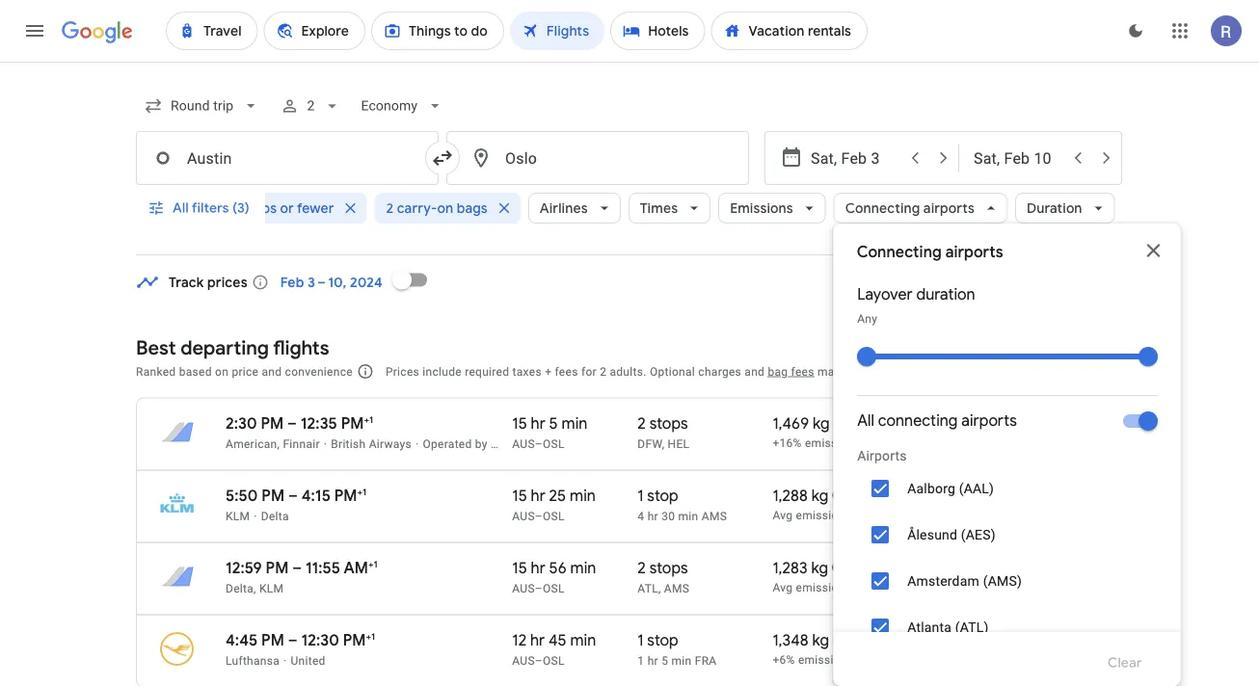 Task type: describe. For each thing, give the bounding box(es) containing it.
airlines
[[540, 200, 588, 217]]

leaves austin-bergstrom international airport at 5:50 pm on saturday, february 3 and arrives at oslo airport at 4:15 pm on sunday, february 4. element
[[226, 486, 367, 506]]

min inside 1 stop 4 hr 30 min ams
[[678, 510, 698, 523]]

1,288
[[773, 486, 808, 506]]

– inside 12 hr 45 min aus – osl
[[535, 654, 543, 668]]

kg for 1,283
[[811, 558, 828, 578]]

dfw
[[638, 437, 662, 451]]

hr for 12 hr 45 min
[[530, 631, 545, 650]]

min for 15 hr 56 min
[[570, 558, 596, 578]]

2:30 pm – 12:35 pm + 1
[[226, 414, 373, 433]]

pm up american, finnair
[[261, 414, 284, 433]]

+16%
[[773, 437, 802, 450]]

times
[[640, 200, 678, 217]]

prices
[[207, 274, 248, 291]]

15 for 15 hr 5 min
[[512, 414, 527, 433]]

1603 US dollars text field
[[998, 631, 1045, 650]]

hr inside 1 stop 1 hr 5 min fra
[[648, 654, 658, 668]]

aus for 15 hr 25 min
[[512, 510, 535, 523]]

co for 1,283
[[832, 558, 856, 578]]

on for based
[[215, 365, 229, 378]]

amsterdam (ams)
[[907, 573, 1021, 589]]

1 vertical spatial connecting airports
[[857, 242, 1003, 262]]

total duration 15 hr 56 min. element
[[512, 558, 638, 581]]

total duration 15 hr 5 min. element
[[512, 414, 638, 436]]

4:45 pm – 12:30 pm + 1
[[226, 631, 375, 650]]

2 for 2 stops dfw , hel
[[638, 414, 646, 433]]

(3)
[[232, 200, 250, 217]]

feb 3 – 10, 2024
[[280, 274, 383, 291]]

am
[[344, 558, 368, 578]]

fra
[[695, 654, 717, 668]]

pm right 4:15
[[334, 486, 357, 506]]

, for 15 hr 56 min
[[658, 582, 661, 595]]

(aes)
[[961, 527, 995, 543]]

stops for 15 hr 5 min
[[649, 414, 688, 433]]

4:15
[[301, 486, 331, 506]]

+ for 12:35 pm
[[364, 414, 369, 426]]

1 horizontal spatial for
[[581, 365, 597, 378]]

pm up british
[[341, 414, 364, 433]]

airlines button
[[528, 185, 621, 231]]

ålesund
[[907, 527, 957, 543]]

Arrival time: 12:35 PM on  Sunday, February 4. text field
[[301, 414, 373, 433]]

convenience
[[285, 365, 353, 378]]

2 stops or fewer button
[[219, 185, 367, 231]]

charges
[[698, 365, 741, 378]]

1 stop 1 hr 5 min fra
[[638, 631, 717, 668]]

2 fees from the left
[[791, 365, 814, 378]]

best
[[136, 336, 176, 360]]

emissions
[[730, 200, 793, 217]]

– up united
[[288, 631, 298, 650]]

12:35
[[301, 414, 337, 433]]

Departure time: 5:50 PM. text field
[[226, 486, 285, 506]]

1,288 kg co avg emissions
[[773, 486, 856, 523]]

2 for 2 stops or fewer
[[231, 200, 238, 217]]

1 and from the left
[[262, 365, 282, 378]]

amsterdam
[[907, 573, 979, 589]]

layover (1 of 2) is a 1 hr 23 min layover at hartsfield-jackson atlanta international airport in atlanta. layover (2 of 2) is a 2 hr 15 min layover at amsterdam airport schiphol in amsterdam. element
[[638, 581, 763, 596]]

reg
[[530, 437, 550, 451]]

1 inside '5:50 pm – 4:15 pm + 1'
[[363, 486, 367, 498]]

american, finnair
[[226, 437, 320, 451]]

Arrival time: 12:30 PM on  Sunday, February 4. text field
[[301, 631, 375, 650]]

round
[[993, 583, 1024, 596]]

5:50
[[226, 486, 258, 506]]

layover (1 of 2) is a 1 hr 17 min layover at dallas/fort worth international airport in dallas. layover (2 of 2) is a 1 hr layover at helsinki airport in helsinki. element
[[638, 436, 763, 452]]

min for 12 hr 45 min
[[570, 631, 596, 650]]

ranked based on price and convenience
[[136, 365, 353, 378]]

date
[[897, 280, 927, 297]]

departing
[[181, 336, 269, 360]]

airways
[[369, 437, 412, 451]]

$988 round trip
[[993, 558, 1045, 596]]

2 for 2 carry-on bags
[[386, 200, 394, 217]]

duration
[[916, 285, 975, 305]]

osl for 45
[[543, 654, 565, 668]]

1 inside 1 stop 4 hr 30 min ams
[[638, 486, 644, 506]]

connecting inside popup button
[[845, 200, 920, 217]]

best departing flights main content
[[136, 257, 1123, 686]]

2 and from the left
[[745, 365, 765, 378]]

pm up the delta, klm
[[266, 558, 289, 578]]

+ right taxes on the bottom left of the page
[[545, 365, 552, 378]]

1 vertical spatial airports
[[945, 242, 1003, 262]]

4
[[638, 510, 644, 523]]

15 hr 5 min aus – osl
[[512, 414, 588, 451]]

1,469 kg co 2 +16% emissions
[[773, 414, 864, 450]]

bag
[[768, 365, 788, 378]]

– inside 15 hr 25 min aus – osl
[[535, 510, 543, 523]]

adults.
[[610, 365, 647, 378]]

aus for 12 hr 45 min
[[512, 654, 535, 668]]

by:
[[1073, 363, 1092, 380]]

lufthansa
[[226, 654, 280, 668]]

1 stop flight. element for 12 hr 45 min
[[638, 631, 679, 653]]

only button
[[1081, 605, 1158, 651]]

american,
[[226, 437, 280, 451]]

– left the 11:55
[[292, 558, 302, 578]]

stops for 15 hr 56 min
[[649, 558, 688, 578]]

co for 1,288
[[832, 486, 856, 506]]

Departure time: 12:59 PM. text field
[[226, 558, 289, 578]]

1,348
[[773, 631, 809, 650]]

2024
[[350, 274, 383, 291]]

airports inside popup button
[[923, 200, 975, 217]]

2 stops atl , ams
[[638, 558, 690, 595]]

duration
[[1027, 200, 1082, 217]]

total duration 15 hr 25 min. element
[[512, 486, 638, 509]]

osl for 56
[[543, 582, 565, 595]]

hr for 15 hr 25 min
[[531, 486, 545, 506]]

feb
[[280, 274, 304, 291]]

aus for 15 hr 5 min
[[512, 437, 535, 451]]

atlanta (atl)
[[907, 619, 988, 635]]

1 down atl on the right
[[638, 631, 644, 650]]

2 for 2 stops atl , ams
[[638, 558, 646, 578]]

5 inside 15 hr 5 min aus – osl
[[549, 414, 558, 433]]

connecting
[[878, 411, 957, 431]]

min for 15 hr 25 min
[[570, 486, 596, 506]]

min for 15 hr 5 min
[[562, 414, 588, 433]]

1,283
[[773, 558, 808, 578]]

ams inside 1 stop 4 hr 30 min ams
[[702, 510, 727, 523]]

– inside 15 hr 5 min aus – osl
[[535, 437, 543, 451]]

1 inside 4:45 pm – 12:30 pm + 1
[[371, 631, 375, 643]]

bag fees button
[[768, 365, 814, 378]]

3 – 10,
[[308, 274, 347, 291]]

filters
[[192, 200, 229, 217]]

1 stop flight. element for 15 hr 25 min
[[638, 486, 679, 509]]

ranked
[[136, 365, 176, 378]]

grid
[[930, 280, 956, 297]]

+ for 11:55 am
[[368, 558, 373, 570]]

1 inside 12:59 pm – 11:55 am + 1
[[373, 558, 378, 570]]

price
[[232, 365, 259, 378]]

assistance
[[939, 365, 997, 378]]

layover
[[857, 285, 912, 305]]

operated
[[423, 437, 472, 451]]

56
[[549, 558, 567, 578]]

layover duration any
[[857, 285, 975, 326]]

, for 15 hr 5 min
[[662, 437, 665, 451]]

sort by: button
[[1035, 354, 1123, 389]]

co for 1,348
[[833, 631, 857, 650]]

passenger assistance button
[[878, 365, 997, 378]]

sort by:
[[1042, 363, 1092, 380]]

nordic
[[491, 437, 527, 451]]



Task type: vqa. For each thing, say whether or not it's contained in the screenshot.
9 to the bottom
no



Task type: locate. For each thing, give the bounding box(es) containing it.
layover (1 of 1) is a 1 hr 5 min layover at frankfurt am main airport in frankfurt. element
[[638, 653, 763, 669]]

aalborg (aal)
[[907, 481, 994, 497]]

1 vertical spatial 5
[[662, 654, 668, 668]]

finnair down total duration 15 hr 5 min. 'element'
[[572, 437, 609, 451]]

ams right atl on the right
[[664, 582, 690, 595]]

avg inside 1,288 kg co avg emissions
[[773, 509, 793, 523]]

1 fees from the left
[[555, 365, 578, 378]]

hr inside 15 hr 56 min aus – osl
[[531, 558, 545, 578]]

4 aus from the top
[[512, 654, 535, 668]]

min left "fra"
[[672, 654, 692, 668]]

hr up reg
[[531, 414, 545, 433]]

+ inside '5:50 pm – 4:15 pm + 1'
[[357, 486, 363, 498]]

min right "25"
[[570, 486, 596, 506]]

leaves austin-bergstrom international airport at 12:59 pm on saturday, february 3 and arrives at oslo airport at 11:55 am on sunday, february 4. element
[[226, 558, 378, 578]]

2 osl from the top
[[543, 510, 565, 523]]

hr left "25"
[[531, 486, 545, 506]]

30
[[662, 510, 675, 523]]

15 inside 15 hr 25 min aus – osl
[[512, 486, 527, 506]]

– left 4:15
[[288, 486, 298, 506]]

pm up lufthansa
[[261, 631, 284, 650]]

stop for 12 hr 45 min
[[647, 631, 679, 650]]

1 vertical spatial ,
[[658, 582, 661, 595]]

1 aus from the top
[[512, 437, 535, 451]]

 image inside best departing flights main content
[[324, 437, 327, 451]]

0 vertical spatial connecting airports
[[845, 200, 975, 217]]

pm up delta
[[262, 486, 285, 506]]

+6%
[[773, 654, 795, 667]]

stop for 15 hr 25 min
[[647, 486, 679, 506]]

leaves austin-bergstrom international airport at 4:45 pm on saturday, february 3 and arrives at oslo airport at 12:30 pm on sunday, february 4. element
[[226, 631, 375, 650]]

flights
[[273, 336, 329, 360]]

kg for 1,348
[[812, 631, 829, 650]]

15 up operated by nordic reg for finnair
[[512, 414, 527, 433]]

 image
[[324, 437, 327, 451]]

all for all connecting airports
[[857, 411, 874, 431]]

kg right 1,469
[[813, 414, 830, 433]]

stops inside "2 stops dfw , hel"
[[649, 414, 688, 433]]

0 horizontal spatial for
[[553, 437, 569, 451]]

15 inside 15 hr 5 min aus – osl
[[512, 414, 527, 433]]

1 15 from the top
[[512, 414, 527, 433]]

connecting airports inside popup button
[[845, 200, 975, 217]]

klm down 12:59 pm text field
[[259, 582, 284, 595]]

learn more about tracked prices image
[[251, 274, 269, 291]]

+ inside 4:45 pm – 12:30 pm + 1
[[366, 631, 371, 643]]

1 vertical spatial on
[[215, 365, 229, 378]]

emissions inside 1,469 kg co 2 +16% emissions
[[805, 437, 860, 450]]

kg inside 1,288 kg co avg emissions
[[811, 486, 829, 506]]

, up 1 stop 1 hr 5 min fra
[[658, 582, 661, 595]]

3 15 from the top
[[512, 558, 527, 578]]

stops left or
[[242, 200, 277, 217]]

988 US dollars text field
[[1010, 558, 1045, 578]]

track prices
[[169, 274, 248, 291]]

0 horizontal spatial ams
[[664, 582, 690, 595]]

2 finnair from the left
[[572, 437, 609, 451]]

min up operated by nordic reg for finnair
[[562, 414, 588, 433]]

hr left 56
[[531, 558, 545, 578]]

stops up atl on the right
[[649, 558, 688, 578]]

$1,603
[[998, 631, 1045, 650]]

2 stops flight. element for 15 hr 5 min
[[638, 414, 688, 436]]

osl inside 15 hr 56 min aus – osl
[[543, 582, 565, 595]]

–
[[287, 414, 297, 433], [535, 437, 543, 451], [288, 486, 298, 506], [535, 510, 543, 523], [292, 558, 302, 578], [535, 582, 543, 595], [288, 631, 298, 650], [535, 654, 543, 668]]

1 avg from the top
[[773, 509, 793, 523]]

avg down 1,288
[[773, 509, 793, 523]]

15 for 15 hr 56 min
[[512, 558, 527, 578]]

2 15 from the top
[[512, 486, 527, 506]]

close dialog image
[[1142, 239, 1165, 262]]

emissions right +16%
[[805, 437, 860, 450]]

connecting airports button
[[834, 185, 1007, 231]]

avg for 1,283
[[773, 582, 793, 595]]

, left "hel"
[[662, 437, 665, 451]]

hr right 12
[[530, 631, 545, 650]]

co inside the 1,348 kg co +6% emissions
[[833, 631, 857, 650]]

Departure time: 4:45 PM. text field
[[226, 631, 284, 650]]

connecting down departure 'text box' on the top of page
[[845, 200, 920, 217]]

stop up layover (1 of 1) is a 1 hr 5 min layover at frankfurt am main airport in frankfurt. element
[[647, 631, 679, 650]]

2 inside 2 stops atl , ams
[[638, 558, 646, 578]]

2 inside 1,469 kg co 2 +16% emissions
[[857, 420, 864, 436]]

hr for 15 hr 5 min
[[531, 414, 545, 433]]

osl down 56
[[543, 582, 565, 595]]

emissions down 1,288
[[796, 509, 851, 523]]

1 stop flight. element down atl on the right
[[638, 631, 679, 653]]

aalborg
[[907, 481, 955, 497]]

loading results progress bar
[[0, 62, 1259, 66]]

5 left "fra"
[[662, 654, 668, 668]]

0 vertical spatial klm
[[226, 510, 250, 523]]

delta, klm
[[226, 582, 284, 595]]

2 inside "2 stops dfw , hel"
[[638, 414, 646, 433]]

min inside 1 stop 1 hr 5 min fra
[[672, 654, 692, 668]]

avg down the 1,283
[[773, 582, 793, 595]]

ams right 30
[[702, 510, 727, 523]]

2 carry-on bags button
[[375, 185, 520, 231]]

finnair down the leaves austin-bergstrom international airport at 2:30 pm on saturday, february 3 and arrives at oslo airport at 12:35 pm on sunday, february 4. element
[[283, 437, 320, 451]]

avg inside 1,283 kg co avg emissions
[[773, 582, 793, 595]]

0 horizontal spatial finnair
[[283, 437, 320, 451]]

0 vertical spatial airports
[[923, 200, 975, 217]]

2 vertical spatial airports
[[961, 411, 1017, 431]]

delta
[[261, 510, 289, 523]]

2 vertical spatial stops
[[649, 558, 688, 578]]

0 horizontal spatial klm
[[226, 510, 250, 523]]

kg right 1,288
[[811, 486, 829, 506]]

45
[[549, 631, 567, 650]]

kg inside 1,469 kg co 2 +16% emissions
[[813, 414, 830, 433]]

min inside 12 hr 45 min aus – osl
[[570, 631, 596, 650]]

0 vertical spatial ,
[[662, 437, 665, 451]]

find the best price region
[[136, 257, 1123, 321]]

ams
[[702, 510, 727, 523], [664, 582, 690, 595]]

2 stops or fewer
[[231, 200, 334, 217]]

emissions for 1,288
[[796, 509, 851, 523]]

stop inside 1 stop 4 hr 30 min ams
[[647, 486, 679, 506]]

united
[[291, 654, 326, 668]]

0 horizontal spatial on
[[215, 365, 229, 378]]

0 vertical spatial stop
[[647, 486, 679, 506]]

stops inside 2 stops atl , ams
[[649, 558, 688, 578]]

+ right the 11:55
[[368, 558, 373, 570]]

on inside popup button
[[437, 200, 453, 217]]

– left 12:35
[[287, 414, 297, 433]]

0 horizontal spatial all
[[173, 200, 189, 217]]

+
[[545, 365, 552, 378], [364, 414, 369, 426], [357, 486, 363, 498], [368, 558, 373, 570], [366, 631, 371, 643]]

co right 1,288
[[832, 486, 856, 506]]

$988
[[1010, 558, 1045, 578]]

stops
[[242, 200, 277, 217], [649, 414, 688, 433], [649, 558, 688, 578]]

for left adults.
[[581, 365, 597, 378]]

0 vertical spatial avg
[[773, 509, 793, 523]]

avg
[[773, 509, 793, 523], [773, 582, 793, 595]]

emissions for 1,348
[[798, 654, 854, 667]]

Arrival time: 4:15 PM on  Sunday, February 4. text field
[[301, 486, 367, 506]]

1 stop flight. element
[[638, 486, 679, 509], [638, 631, 679, 653]]

1 right 12:30 on the bottom left
[[371, 631, 375, 643]]

0 vertical spatial stops
[[242, 200, 277, 217]]

hel
[[668, 437, 690, 451]]

1 vertical spatial 2 stops flight. element
[[638, 558, 688, 581]]

1 stop flight. element up 30
[[638, 486, 679, 509]]

min inside 15 hr 5 min aus – osl
[[562, 414, 588, 433]]

emissions inside 1,283 kg co avg emissions
[[796, 582, 851, 595]]

25
[[549, 486, 566, 506]]

0 vertical spatial connecting
[[845, 200, 920, 217]]

for right reg
[[553, 437, 569, 451]]

min right 30
[[678, 510, 698, 523]]

emissions inside 1,288 kg co avg emissions
[[796, 509, 851, 523]]

leaves austin-bergstrom international airport at 2:30 pm on saturday, february 3 and arrives at oslo airport at 12:35 pm on sunday, february 4. element
[[226, 414, 373, 433]]

may
[[818, 365, 840, 378]]

and right price
[[262, 365, 282, 378]]

5 up reg
[[549, 414, 558, 433]]

required
[[465, 365, 509, 378]]

Departure text field
[[811, 132, 900, 184]]

1 vertical spatial 15
[[512, 486, 527, 506]]

Departure time: 2:30 PM. text field
[[226, 414, 284, 433]]

connecting
[[845, 200, 920, 217], [857, 242, 942, 262]]

1 horizontal spatial ,
[[662, 437, 665, 451]]

bags
[[457, 200, 488, 217]]

connecting airports up date grid
[[857, 242, 1003, 262]]

1 horizontal spatial 5
[[662, 654, 668, 668]]

all filters (3) button
[[136, 185, 265, 231]]

osl inside 15 hr 5 min aus – osl
[[543, 437, 565, 451]]

kg inside 1,283 kg co avg emissions
[[811, 558, 828, 578]]

aus down total duration 15 hr 25 min. element
[[512, 510, 535, 523]]

connecting airports
[[845, 200, 975, 217], [857, 242, 1003, 262]]

kg inside the 1,348 kg co +6% emissions
[[812, 631, 829, 650]]

co for 1,469
[[833, 414, 857, 433]]

finnair
[[283, 437, 320, 451], [572, 437, 609, 451]]

min inside 15 hr 25 min aus – osl
[[570, 486, 596, 506]]

ålesund (aes)
[[907, 527, 995, 543]]

1 vertical spatial avg
[[773, 582, 793, 595]]

hr left "fra"
[[648, 654, 658, 668]]

2 2 stops flight. element from the top
[[638, 558, 688, 581]]

osl down 45
[[543, 654, 565, 668]]

2 stops flight. element up atl on the right
[[638, 558, 688, 581]]

all
[[173, 200, 189, 217], [857, 411, 874, 431]]

2 for 2
[[307, 98, 315, 114]]

pm right 12:30 on the bottom left
[[343, 631, 366, 650]]

emissions down the 1,283
[[796, 582, 851, 595]]

co inside 1,283 kg co avg emissions
[[832, 558, 856, 578]]

0 vertical spatial all
[[173, 200, 189, 217]]

1,283 kg co avg emissions
[[773, 558, 856, 595]]

2 avg from the top
[[773, 582, 793, 595]]

930 US dollars text field
[[1009, 414, 1045, 433]]

– inside 15 hr 56 min aus – osl
[[535, 582, 543, 595]]

main menu image
[[23, 19, 46, 42]]

0 horizontal spatial ,
[[658, 582, 661, 595]]

osl for 5
[[543, 437, 565, 451]]

co inside 1,288 kg co avg emissions
[[832, 486, 856, 506]]

and
[[262, 365, 282, 378], [745, 365, 765, 378]]

hr inside 12 hr 45 min aus – osl
[[530, 631, 545, 650]]

on left price
[[215, 365, 229, 378]]

1 finnair from the left
[[283, 437, 320, 451]]

12:59
[[226, 558, 262, 578]]

swap origin and destination. image
[[431, 147, 454, 170]]

on inside best departing flights main content
[[215, 365, 229, 378]]

emissions inside the 1,348 kg co +6% emissions
[[798, 654, 854, 667]]

on left 'bags'
[[437, 200, 453, 217]]

15 left "25"
[[512, 486, 527, 506]]

operated by nordic reg for finnair
[[423, 437, 609, 451]]

(atl)
[[955, 619, 988, 635]]

1 vertical spatial all
[[857, 411, 874, 431]]

15 hr 25 min aus – osl
[[512, 486, 596, 523]]

4 osl from the top
[[543, 654, 565, 668]]

apply.
[[843, 365, 875, 378]]

Return text field
[[974, 132, 1062, 184]]

0 vertical spatial 15
[[512, 414, 527, 433]]

+ right 12:30 on the bottom left
[[366, 631, 371, 643]]

None text field
[[136, 131, 439, 185]]

trip
[[1027, 583, 1045, 596]]

ams inside 2 stops atl , ams
[[664, 582, 690, 595]]

5 inside 1 stop 1 hr 5 min fra
[[662, 654, 668, 668]]

1 vertical spatial 1 stop flight. element
[[638, 631, 679, 653]]

+ for 4:15 pm
[[357, 486, 363, 498]]

osl down "25"
[[543, 510, 565, 523]]

1 horizontal spatial ams
[[702, 510, 727, 523]]

only
[[1104, 619, 1134, 636]]

aus inside 15 hr 5 min aus – osl
[[512, 437, 535, 451]]

all up airports
[[857, 411, 874, 431]]

kg for 1,469
[[813, 414, 830, 433]]

+ inside the 2:30 pm – 12:35 pm + 1
[[364, 414, 369, 426]]

fees right taxes on the bottom left of the page
[[555, 365, 578, 378]]

11:55
[[306, 558, 340, 578]]

kg right "1,348"
[[812, 631, 829, 650]]

15 for 15 hr 25 min
[[512, 486, 527, 506]]

aus for 15 hr 56 min
[[512, 582, 535, 595]]

– down total duration 15 hr 25 min. element
[[535, 510, 543, 523]]

aus inside 15 hr 56 min aus – osl
[[512, 582, 535, 595]]

1 up british airways
[[369, 414, 373, 426]]

0 vertical spatial 1 stop flight. element
[[638, 486, 679, 509]]

all left "filters" at the left top of page
[[173, 200, 189, 217]]

1,348 kg co +6% emissions
[[773, 631, 857, 667]]

klm
[[226, 510, 250, 523], [259, 582, 284, 595]]

stops inside popup button
[[242, 200, 277, 217]]

total duration 12 hr 45 min. element
[[512, 631, 638, 653]]

co inside 1,469 kg co 2 +16% emissions
[[833, 414, 857, 433]]

2 carry-on bags
[[386, 200, 488, 217]]

optional
[[650, 365, 695, 378]]

emissions down "1,348"
[[798, 654, 854, 667]]

Arrival time: 11:55 AM on  Sunday, February 4. text field
[[306, 558, 378, 578]]

by
[[475, 437, 488, 451]]

None field
[[136, 89, 268, 123], [353, 89, 452, 123], [136, 89, 268, 123], [353, 89, 452, 123]]

12:59 pm – 11:55 am + 1
[[226, 558, 378, 578]]

2 stops flight. element
[[638, 414, 688, 436], [638, 558, 688, 581]]

1 up 4
[[638, 486, 644, 506]]

1 stop 4 hr 30 min ams
[[638, 486, 727, 523]]

hr inside 15 hr 25 min aus – osl
[[531, 486, 545, 506]]

, inside "2 stops dfw , hel"
[[662, 437, 665, 451]]

aus inside 15 hr 25 min aus – osl
[[512, 510, 535, 523]]

atl
[[638, 582, 658, 595]]

none text field inside search box
[[446, 131, 749, 185]]

3 osl from the top
[[543, 582, 565, 595]]

min right 45
[[570, 631, 596, 650]]

0 horizontal spatial fees
[[555, 365, 578, 378]]

osl for 25
[[543, 510, 565, 523]]

0 vertical spatial on
[[437, 200, 453, 217]]

1 left "fra"
[[638, 654, 644, 668]]

all inside button
[[173, 200, 189, 217]]

1 horizontal spatial on
[[437, 200, 453, 217]]

1 vertical spatial stop
[[647, 631, 679, 650]]

None search field
[[136, 83, 1181, 686]]

on for carry-
[[437, 200, 453, 217]]

duration button
[[1015, 185, 1115, 231]]

learn more about ranking image
[[357, 363, 374, 380]]

1 stop from the top
[[647, 486, 679, 506]]

min right 56
[[570, 558, 596, 578]]

kg right the 1,283
[[811, 558, 828, 578]]

hr inside 15 hr 5 min aus – osl
[[531, 414, 545, 433]]

osl inside 15 hr 25 min aus – osl
[[543, 510, 565, 523]]

None text field
[[446, 131, 749, 185]]

taxes
[[512, 365, 542, 378]]

osl down total duration 15 hr 5 min. 'element'
[[543, 437, 565, 451]]

1 osl from the top
[[543, 437, 565, 451]]

1 horizontal spatial fees
[[791, 365, 814, 378]]

12:30
[[301, 631, 339, 650]]

1 horizontal spatial and
[[745, 365, 765, 378]]

0 vertical spatial for
[[581, 365, 597, 378]]

klm down 5:50
[[226, 510, 250, 523]]

1 horizontal spatial klm
[[259, 582, 284, 595]]

aus inside 12 hr 45 min aus – osl
[[512, 654, 535, 668]]

1 inside the 2:30 pm – 12:35 pm + 1
[[369, 414, 373, 426]]

15 hr 56 min aus – osl
[[512, 558, 596, 595]]

1 vertical spatial for
[[553, 437, 569, 451]]

2 aus from the top
[[512, 510, 535, 523]]

2 1 stop flight. element from the top
[[638, 631, 679, 653]]

osl inside 12 hr 45 min aus – osl
[[543, 654, 565, 668]]

(aal)
[[959, 481, 994, 497]]

aus right by
[[512, 437, 535, 451]]

co up airports
[[833, 414, 857, 433]]

– right nordic
[[535, 437, 543, 451]]

0 horizontal spatial and
[[262, 365, 282, 378]]

1 vertical spatial connecting
[[857, 242, 942, 262]]

+ inside 12:59 pm – 11:55 am + 1
[[368, 558, 373, 570]]

12 hr 45 min aus – osl
[[512, 631, 596, 668]]

connecting airports down departure 'text box' on the top of page
[[845, 200, 975, 217]]

$930
[[1009, 414, 1045, 433]]

15 inside 15 hr 56 min aus – osl
[[512, 558, 527, 578]]

2 inside popup button
[[307, 98, 315, 114]]

+ for 12:30 pm
[[366, 631, 371, 643]]

stop up 30
[[647, 486, 679, 506]]

track
[[169, 274, 204, 291]]

1 horizontal spatial all
[[857, 411, 874, 431]]

0 vertical spatial ams
[[702, 510, 727, 523]]

hr right 4
[[648, 510, 658, 523]]

none search field containing connecting airports
[[136, 83, 1181, 686]]

15 left 56
[[512, 558, 527, 578]]

3 aus from the top
[[512, 582, 535, 595]]

aus up 12
[[512, 582, 535, 595]]

co
[[833, 414, 857, 433], [832, 486, 856, 506], [832, 558, 856, 578], [833, 631, 857, 650]]

date grid
[[897, 280, 956, 297]]

0 vertical spatial 5
[[549, 414, 558, 433]]

avg for 1,288
[[773, 509, 793, 523]]

based
[[179, 365, 212, 378]]

0 horizontal spatial 5
[[549, 414, 558, 433]]

2
[[307, 98, 315, 114], [231, 200, 238, 217], [386, 200, 394, 217], [600, 365, 607, 378], [638, 414, 646, 433], [857, 420, 864, 436], [638, 558, 646, 578]]

2 stops dfw , hel
[[638, 414, 690, 451]]

15
[[512, 414, 527, 433], [512, 486, 527, 506], [512, 558, 527, 578]]

12
[[512, 631, 527, 650]]

1 vertical spatial klm
[[259, 582, 284, 595]]

2 vertical spatial 15
[[512, 558, 527, 578]]

+ up british airways
[[364, 414, 369, 426]]

min inside 15 hr 56 min aus – osl
[[570, 558, 596, 578]]

times button
[[628, 185, 711, 231]]

stop inside 1 stop 1 hr 5 min fra
[[647, 631, 679, 650]]

, inside 2 stops atl , ams
[[658, 582, 661, 595]]

co right the 1,283
[[832, 558, 856, 578]]

carry-
[[397, 200, 437, 217]]

– down the total duration 12 hr 45 min. element
[[535, 654, 543, 668]]

1 vertical spatial stops
[[649, 414, 688, 433]]

2 stops flight. element up dfw
[[638, 414, 688, 436]]

kg for 1,288
[[811, 486, 829, 506]]

(ams)
[[983, 573, 1021, 589]]

1 1 stop flight. element from the top
[[638, 486, 679, 509]]

1 horizontal spatial finnair
[[572, 437, 609, 451]]

fees right bag
[[791, 365, 814, 378]]

any
[[857, 312, 877, 326]]

and left bag
[[745, 365, 765, 378]]

0 vertical spatial 2 stops flight. element
[[638, 414, 688, 436]]

aus down 12
[[512, 654, 535, 668]]

change appearance image
[[1113, 8, 1159, 54]]

hr for 15 hr 56 min
[[531, 558, 545, 578]]

1 down british airways
[[363, 486, 367, 498]]

emissions for 1,283
[[796, 582, 851, 595]]

atlanta
[[907, 619, 951, 635]]

stops up "hel"
[[649, 414, 688, 433]]

hr inside 1 stop 4 hr 30 min ams
[[648, 510, 658, 523]]

1 vertical spatial ams
[[664, 582, 690, 595]]

– down total duration 15 hr 56 min. element
[[535, 582, 543, 595]]

layover (1 of 1) is a 4 hr 30 min layover at amsterdam airport schiphol in amsterdam. element
[[638, 509, 763, 524]]

+ right 4:15
[[357, 486, 363, 498]]

british
[[331, 437, 366, 451]]

2:30
[[226, 414, 257, 433]]

connecting up the "date grid" button
[[857, 242, 942, 262]]

all for all filters (3)
[[173, 200, 189, 217]]

2 stop from the top
[[647, 631, 679, 650]]

1 2 stops flight. element from the top
[[638, 414, 688, 436]]

co right "1,348"
[[833, 631, 857, 650]]

2 stops flight. element for 15 hr 56 min
[[638, 558, 688, 581]]

1 right am
[[373, 558, 378, 570]]



